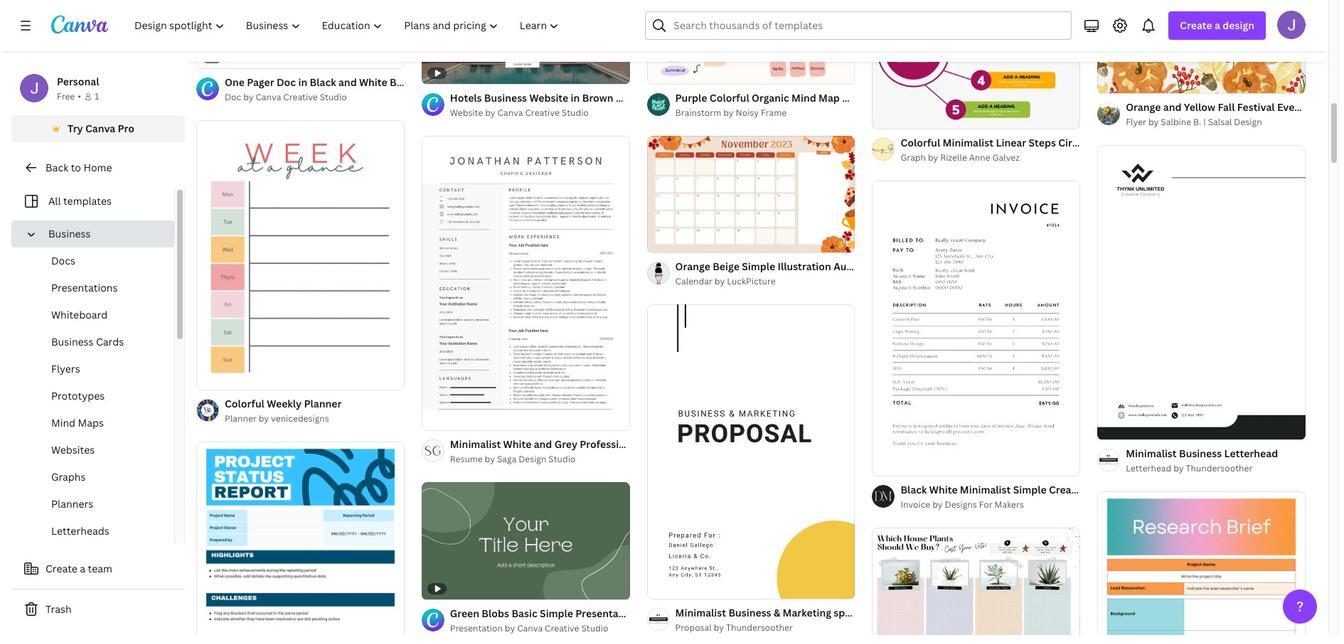 Task type: describe. For each thing, give the bounding box(es) containing it.
green blobs basic simple presentation presentation by canva creative studio
[[450, 606, 638, 634]]

try canva pro
[[68, 122, 134, 135]]

websites
[[51, 443, 95, 457]]

try canva pro button
[[11, 115, 185, 142]]

linear
[[996, 136, 1026, 150]]

doc
[[225, 91, 241, 103]]

studio down one pager doc in black and white blue light blue classic professional style image
[[320, 91, 347, 103]]

minimalist business letterhead link
[[1126, 446, 1278, 462]]

creative inside black white minimalist simple creative freelancer invoice invoice by designs for makers
[[1049, 483, 1090, 496]]

minimalist for minimalist white and grey professional resume
[[450, 437, 501, 451]]

1 horizontal spatial flyer
[[1307, 100, 1332, 114]]

&
[[774, 606, 780, 619]]

purple colorful organic mind map brainstorm link
[[675, 90, 896, 106]]

prototypes
[[51, 389, 105, 402]]

invoice by designs for makers link
[[901, 497, 1080, 512]]

thundersoother inside minimalist business & marketing sponsorship proposal proposal by thundersoother
[[726, 622, 793, 634]]

graph
[[901, 152, 926, 164]]

minimalist business & marketing sponsorship proposal link
[[675, 605, 939, 621]]

design inside orange and yellow fall festival event flyer flyer by salbine b. | salsal design
[[1234, 116, 1262, 128]]

1 horizontal spatial planner
[[304, 397, 342, 410]]

by inside colorful weekly planner planner by venicedesigns
[[259, 412, 269, 424]]

1 horizontal spatial letterhead
[[1224, 447, 1278, 460]]

canva inside green blobs basic simple presentation presentation by canva creative studio
[[517, 622, 543, 634]]

a for design
[[1215, 18, 1220, 32]]

letterhead by thundersoother link
[[1126, 462, 1278, 476]]

sponsorship
[[834, 606, 893, 619]]

0 vertical spatial resume
[[642, 437, 681, 451]]

minimalist business & marketing sponsorship proposal image
[[647, 304, 855, 599]]

by inside purple colorful organic mind map brainstorm brainstorm by noisy frame
[[723, 107, 734, 119]]

diagram
[[1099, 136, 1140, 150]]

one pager doc in black and white blue light blue classic professional style image
[[196, 0, 404, 68]]

business cards link
[[23, 329, 174, 356]]

proposal by thundersoother link
[[675, 621, 855, 635]]

orange and yellow fall festival event flyer link
[[1126, 100, 1332, 115]]

create a design
[[1180, 18, 1254, 32]]

minimalist white and grey professional resume image
[[422, 136, 630, 430]]

colorful weekly planner image
[[196, 120, 404, 389]]

orange
[[1126, 100, 1161, 114]]

minimalist inside black white minimalist simple creative freelancer invoice invoice by designs for makers
[[960, 483, 1011, 496]]

0 horizontal spatial planner
[[225, 412, 257, 424]]

steps
[[1029, 136, 1056, 150]]

design
[[1223, 18, 1254, 32]]

modern
[[646, 91, 684, 104]]

luckpicture
[[727, 275, 776, 287]]

canva inside button
[[85, 122, 115, 135]]

black
[[901, 483, 927, 496]]

1 vertical spatial letterhead
[[1126, 463, 1171, 475]]

minimalist white and grey professional resume resume by saga design studio
[[450, 437, 681, 465]]

websites link
[[23, 437, 174, 464]]

blobs
[[482, 606, 509, 620]]

cards
[[96, 335, 124, 348]]

by inside minimalist business & marketing sponsorship proposal proposal by thundersoother
[[714, 622, 724, 634]]

trash link
[[11, 595, 185, 624]]

by inside the colorful minimalist linear steps circular diagram graph by rizelle anne galvez
[[928, 152, 938, 164]]

0 horizontal spatial brainstorm
[[675, 107, 721, 119]]

galvez
[[992, 152, 1020, 164]]

minimalist business letterhead letterhead by thundersoother
[[1126, 447, 1278, 475]]

business for minimalist business letterhead
[[1179, 447, 1222, 460]]

colorful inside purple colorful organic mind map brainstorm brainstorm by noisy frame
[[710, 91, 749, 104]]

graphs
[[51, 470, 86, 484]]

to
[[71, 161, 81, 174]]

yellow
[[1184, 100, 1215, 114]]

0 horizontal spatial resume
[[450, 453, 483, 465]]

create for create a design
[[1180, 18, 1212, 32]]

marketing
[[783, 606, 831, 619]]

whiteboard link
[[23, 302, 174, 329]]

back to home link
[[11, 154, 185, 182]]

1
[[94, 90, 99, 102]]

fall
[[1218, 100, 1235, 114]]

b.
[[1193, 116, 1201, 128]]

white inside hotels business website in brown white modern elegance style website by canva creative studio
[[616, 91, 644, 104]]

brown
[[582, 91, 613, 104]]

trash
[[46, 602, 72, 616]]

thundersoother inside minimalist business letterhead letterhead by thundersoother
[[1186, 463, 1253, 475]]

|
[[1203, 116, 1206, 128]]

1 vertical spatial website
[[450, 106, 483, 119]]

colorful minimalist linear steps circular diagram link
[[901, 135, 1140, 151]]

makers
[[995, 498, 1024, 510]]

0 vertical spatial brainstorm
[[842, 91, 896, 104]]

create a team
[[46, 562, 112, 575]]

templates
[[63, 194, 112, 208]]

minimalist business & marketing sponsorship proposal proposal by thundersoother
[[675, 606, 939, 634]]

voting board whiteboard in papercraft style image
[[872, 528, 1080, 635]]

colorful weekly planner planner by venicedesigns
[[225, 397, 342, 424]]

business for hotels business website in brown white modern elegance style
[[484, 91, 527, 104]]

all templates link
[[20, 188, 166, 215]]

purple colorful organic mind map brainstorm brainstorm by noisy frame
[[675, 91, 896, 119]]

mind maps link
[[23, 410, 174, 437]]

studio inside hotels business website in brown white modern elegance style website by canva creative studio
[[562, 106, 589, 119]]

1 horizontal spatial invoice
[[1146, 483, 1181, 496]]

festival
[[1237, 100, 1275, 114]]

all templates
[[48, 194, 112, 208]]

simple for creative
[[1013, 483, 1047, 496]]

design inside minimalist white and grey professional resume resume by saga design studio
[[519, 453, 546, 465]]

green
[[450, 606, 479, 620]]

salbine
[[1161, 116, 1191, 128]]

maps
[[78, 416, 104, 430]]

simple for presentation
[[540, 606, 573, 620]]

calendar by luckpicture link
[[675, 274, 855, 289]]



Task type: vqa. For each thing, say whether or not it's contained in the screenshot.
HOTELS BUSINESS WEBSITE IN BROWN WHITE MODERN ELEGANCE STYLE link at the top
yes



Task type: locate. For each thing, give the bounding box(es) containing it.
creative down hotels business website in brown white modern elegance style link
[[525, 106, 560, 119]]

0 vertical spatial presentation
[[576, 606, 638, 620]]

1 vertical spatial and
[[534, 437, 552, 451]]

by inside green blobs basic simple presentation presentation by canva creative studio
[[505, 622, 515, 634]]

mind maps
[[51, 416, 104, 430]]

studio inside minimalist white and grey professional resume resume by saga design studio
[[549, 453, 576, 465]]

0 vertical spatial website
[[529, 91, 568, 104]]

0 horizontal spatial letterhead
[[1126, 463, 1171, 475]]

grey
[[554, 437, 577, 451]]

mind left map at the right of page
[[792, 91, 816, 104]]

rizelle
[[940, 152, 967, 164]]

research brief doc in orange teal pink soft pastels style image
[[1097, 492, 1306, 635]]

2 horizontal spatial white
[[929, 483, 958, 496]]

create left design
[[1180, 18, 1212, 32]]

thundersoother down minimalist business letterhead link
[[1186, 463, 1253, 475]]

white for minimalist white and grey professional resume
[[503, 437, 531, 451]]

proposal
[[896, 606, 939, 619]]

2 vertical spatial white
[[929, 483, 958, 496]]

2 horizontal spatial colorful
[[901, 136, 940, 150]]

hotels business website in brown white modern elegance style website by canva creative studio
[[450, 91, 757, 119]]

Search search field
[[674, 12, 1063, 39]]

0 horizontal spatial presentation
[[450, 622, 503, 634]]

1 vertical spatial white
[[503, 437, 531, 451]]

0 horizontal spatial mind
[[51, 416, 75, 430]]

simple up makers at the right of page
[[1013, 483, 1047, 496]]

1 vertical spatial a
[[80, 562, 85, 575]]

minimalist business letterhead image
[[1097, 145, 1306, 440]]

back
[[46, 161, 68, 174]]

top level navigation element
[[125, 11, 571, 40]]

designs
[[945, 498, 977, 510]]

orange beige simple illustration autumn nature november 2023 monthly calendar image
[[647, 135, 855, 253]]

resume by saga design studio link
[[450, 452, 630, 466]]

creative left freelancer
[[1049, 483, 1090, 496]]

brainstorm down purple
[[675, 107, 721, 119]]

0 vertical spatial and
[[1163, 100, 1181, 114]]

free
[[57, 90, 75, 102]]

simple inside black white minimalist simple creative freelancer invoice invoice by designs for makers
[[1013, 483, 1047, 496]]

graphs link
[[23, 464, 174, 491]]

business up letterhead by thundersoother link
[[1179, 447, 1222, 460]]

canva inside hotels business website in brown white modern elegance style website by canva creative studio
[[497, 106, 523, 119]]

create inside dropdown button
[[1180, 18, 1212, 32]]

presentation up presentation by canva creative studio link
[[576, 606, 638, 620]]

business inside hotels business website in brown white modern elegance style website by canva creative studio
[[484, 91, 527, 104]]

canva
[[256, 91, 281, 103], [497, 106, 523, 119], [85, 122, 115, 135], [517, 622, 543, 634]]

saga
[[497, 453, 516, 465]]

white inside minimalist white and grey professional resume resume by saga design studio
[[503, 437, 531, 451]]

0 vertical spatial white
[[616, 91, 644, 104]]

prototypes link
[[23, 383, 174, 410]]

and
[[1163, 100, 1181, 114], [534, 437, 552, 451]]

a left design
[[1215, 18, 1220, 32]]

simple
[[1013, 483, 1047, 496], [540, 606, 573, 620]]

0 vertical spatial simple
[[1013, 483, 1047, 496]]

colorful left weekly
[[225, 397, 264, 410]]

brainstorm by noisy frame link
[[675, 106, 855, 120]]

website down hotels
[[450, 106, 483, 119]]

by inside orange and yellow fall festival event flyer flyer by salbine b. | salsal design
[[1148, 116, 1159, 128]]

0 vertical spatial colorful
[[710, 91, 749, 104]]

1 horizontal spatial and
[[1163, 100, 1181, 114]]

minimalist for minimalist business letterhead
[[1126, 447, 1177, 460]]

letterheads
[[51, 524, 109, 538]]

all
[[48, 194, 61, 208]]

1 horizontal spatial brainstorm
[[842, 91, 896, 104]]

create inside button
[[46, 562, 77, 575]]

studio down green blobs basic simple presentation 'link'
[[581, 622, 608, 634]]

noisy
[[736, 107, 759, 119]]

1 vertical spatial create
[[46, 562, 77, 575]]

whiteboard
[[51, 308, 108, 321]]

0 vertical spatial create
[[1180, 18, 1212, 32]]

0 horizontal spatial thundersoother
[[726, 622, 793, 634]]

flyers link
[[23, 356, 174, 383]]

0 horizontal spatial create
[[46, 562, 77, 575]]

1 horizontal spatial create
[[1180, 18, 1212, 32]]

brainstorm right map at the right of page
[[842, 91, 896, 104]]

white
[[616, 91, 644, 104], [503, 437, 531, 451], [929, 483, 958, 496]]

planner up venicedesigns
[[304, 397, 342, 410]]

studio down minimalist white and grey professional resume link
[[549, 453, 576, 465]]

invoice down black
[[901, 498, 930, 510]]

1 vertical spatial invoice
[[901, 498, 930, 510]]

business inside minimalist business & marketing sponsorship proposal proposal by thundersoother
[[728, 606, 771, 619]]

and up salbine
[[1163, 100, 1181, 114]]

studio inside green blobs basic simple presentation presentation by canva creative studio
[[581, 622, 608, 634]]

letterheads link
[[23, 518, 174, 545]]

purple colorful organic mind map brainstorm image
[[647, 0, 855, 84]]

style
[[733, 91, 757, 104]]

mind inside purple colorful organic mind map brainstorm brainstorm by noisy frame
[[792, 91, 816, 104]]

1 horizontal spatial colorful
[[710, 91, 749, 104]]

0 horizontal spatial flyer
[[1126, 116, 1146, 128]]

try
[[68, 122, 83, 135]]

venicedesigns
[[271, 412, 329, 424]]

planner down the colorful weekly planner link
[[225, 412, 257, 424]]

a for team
[[80, 562, 85, 575]]

0 horizontal spatial invoice
[[901, 498, 930, 510]]

0 vertical spatial a
[[1215, 18, 1220, 32]]

and inside minimalist white and grey professional resume resume by saga design studio
[[534, 437, 552, 451]]

freelancer
[[1092, 483, 1144, 496]]

create a team button
[[11, 555, 185, 583]]

white inside black white minimalist simple creative freelancer invoice invoice by designs for makers
[[929, 483, 958, 496]]

white for black white minimalist simple creative freelancer invoice
[[929, 483, 958, 496]]

minimalist up saga
[[450, 437, 501, 451]]

doc by canva creative studio
[[225, 91, 347, 103]]

personal
[[57, 75, 99, 88]]

colorful
[[710, 91, 749, 104], [901, 136, 940, 150], [225, 397, 264, 410]]

letterhead up freelancer
[[1126, 463, 1171, 475]]

and up resume by saga design studio link
[[534, 437, 552, 451]]

mind
[[792, 91, 816, 104], [51, 416, 75, 430]]

1 horizontal spatial presentation
[[576, 606, 638, 620]]

creative inside hotels business website in brown white modern elegance style website by canva creative studio
[[525, 106, 560, 119]]

business up website by canva creative studio link
[[484, 91, 527, 104]]

black white minimalist simple creative freelancer invoice invoice by designs for makers
[[901, 483, 1181, 510]]

a left 'team'
[[80, 562, 85, 575]]

1 horizontal spatial design
[[1234, 116, 1262, 128]]

flyer
[[1307, 100, 1332, 114], [1126, 116, 1146, 128]]

business inside 'link'
[[51, 335, 94, 348]]

minimalist inside minimalist business & marketing sponsorship proposal proposal by thundersoother
[[675, 606, 726, 619]]

resume
[[642, 437, 681, 451], [450, 453, 483, 465]]

and inside orange and yellow fall festival event flyer flyer by salbine b. | salsal design
[[1163, 100, 1181, 114]]

letterhead up letterhead by thundersoother link
[[1224, 447, 1278, 460]]

invoice down letterhead by thundersoother link
[[1146, 483, 1181, 496]]

a inside button
[[80, 562, 85, 575]]

0 horizontal spatial design
[[519, 453, 546, 465]]

1 vertical spatial mind
[[51, 416, 75, 430]]

planner by venicedesigns link
[[225, 412, 342, 426]]

jacob simon image
[[1277, 11, 1306, 39]]

weekly
[[267, 397, 302, 410]]

elegance
[[687, 91, 730, 104]]

1 horizontal spatial white
[[616, 91, 644, 104]]

minimalist up for
[[960, 483, 1011, 496]]

white up designs
[[929, 483, 958, 496]]

simple inside green blobs basic simple presentation presentation by canva creative studio
[[540, 606, 573, 620]]

black white minimalist simple creative freelancer invoice link
[[901, 482, 1181, 497]]

0 horizontal spatial and
[[534, 437, 552, 451]]

0 horizontal spatial white
[[503, 437, 531, 451]]

salsal
[[1208, 116, 1232, 128]]

orange and yellow fall festival event flyer image
[[1097, 0, 1306, 93]]

simple up presentation by canva creative studio link
[[540, 606, 573, 620]]

creative down one pager doc in black and white blue light blue classic professional style image
[[283, 91, 318, 103]]

flyers
[[51, 362, 80, 375]]

circular
[[1058, 136, 1097, 150]]

thundersoother
[[1186, 463, 1253, 475], [726, 622, 793, 634]]

by inside minimalist business letterhead letterhead by thundersoother
[[1173, 463, 1184, 475]]

resume right professional
[[642, 437, 681, 451]]

0 horizontal spatial simple
[[540, 606, 573, 620]]

1 vertical spatial planner
[[225, 412, 257, 424]]

1 horizontal spatial simple
[[1013, 483, 1047, 496]]

1 horizontal spatial resume
[[642, 437, 681, 451]]

colorful up noisy
[[710, 91, 749, 104]]

hotels
[[450, 91, 482, 104]]

design down festival
[[1234, 116, 1262, 128]]

by inside minimalist white and grey professional resume resume by saga design studio
[[485, 453, 495, 465]]

white up saga
[[503, 437, 531, 451]]

presentations link
[[23, 274, 174, 302]]

creative inside green blobs basic simple presentation presentation by canva creative studio
[[545, 622, 579, 634]]

white right brown
[[616, 91, 644, 104]]

minimalist up freelancer
[[1126, 447, 1177, 460]]

calendar by luckpicture
[[675, 275, 776, 287]]

in
[[571, 91, 580, 104]]

colorful inside the colorful minimalist linear steps circular diagram graph by rizelle anne galvez
[[901, 136, 940, 150]]

flyer down orange
[[1126, 116, 1146, 128]]

0 vertical spatial letterhead
[[1224, 447, 1278, 460]]

studio down in
[[562, 106, 589, 119]]

hotels business website in brown white modern elegance style link
[[450, 90, 757, 106]]

graph by rizelle anne galvez link
[[901, 151, 1080, 165]]

0 vertical spatial planner
[[304, 397, 342, 410]]

presentation by canva creative studio link
[[450, 621, 630, 635]]

•
[[78, 90, 81, 102]]

design
[[1234, 116, 1262, 128], [519, 453, 546, 465]]

colorful weekly planner link
[[225, 396, 342, 412]]

1 vertical spatial presentation
[[450, 622, 503, 634]]

1 vertical spatial resume
[[450, 453, 483, 465]]

a inside dropdown button
[[1215, 18, 1220, 32]]

letterhead
[[1224, 447, 1278, 460], [1126, 463, 1171, 475]]

None search field
[[645, 11, 1072, 40]]

minimalist up anne
[[943, 136, 993, 150]]

calendar
[[675, 275, 712, 287]]

0 vertical spatial flyer
[[1307, 100, 1332, 114]]

business up docs
[[48, 227, 91, 240]]

1 horizontal spatial website
[[529, 91, 568, 104]]

1 vertical spatial design
[[519, 453, 546, 465]]

minimalist inside minimalist white and grey professional resume resume by saga design studio
[[450, 437, 501, 451]]

business for minimalist business & marketing sponsorship proposal
[[728, 606, 771, 619]]

minimalist
[[943, 136, 993, 150], [450, 437, 501, 451], [1126, 447, 1177, 460], [960, 483, 1011, 496], [675, 606, 726, 619]]

business inside minimalist business letterhead letterhead by thundersoother
[[1179, 447, 1222, 460]]

mind left maps
[[51, 416, 75, 430]]

minimalist inside the colorful minimalist linear steps circular diagram graph by rizelle anne galvez
[[943, 136, 993, 150]]

1 horizontal spatial thundersoother
[[1186, 463, 1253, 475]]

1 vertical spatial thundersoother
[[726, 622, 793, 634]]

2 vertical spatial colorful
[[225, 397, 264, 410]]

colorful up graph
[[901, 136, 940, 150]]

colorful for colorful weekly planner
[[225, 397, 264, 410]]

orange and yellow fall festival event flyer flyer by salbine b. | salsal design
[[1126, 100, 1332, 128]]

minimalist up the proposal
[[675, 606, 726, 619]]

1 horizontal spatial a
[[1215, 18, 1220, 32]]

colorful for colorful minimalist linear steps circular diagram
[[901, 136, 940, 150]]

0 horizontal spatial colorful
[[225, 397, 264, 410]]

project status report professional doc in dark blue light blue playful abstract style image
[[196, 441, 404, 635]]

invoice
[[1146, 483, 1181, 496], [901, 498, 930, 510]]

business up proposal by thundersoother link
[[728, 606, 771, 619]]

colorful minimalist linear steps circular diagram image
[[872, 0, 1080, 129]]

1 horizontal spatial mind
[[792, 91, 816, 104]]

map
[[819, 91, 840, 104]]

create a design button
[[1169, 11, 1266, 40]]

planners link
[[23, 491, 174, 518]]

website up website by canva creative studio link
[[529, 91, 568, 104]]

professional
[[580, 437, 640, 451]]

business cards
[[51, 335, 124, 348]]

presentation down the green
[[450, 622, 503, 634]]

1 vertical spatial colorful
[[901, 136, 940, 150]]

design right saga
[[519, 453, 546, 465]]

1 vertical spatial flyer
[[1126, 116, 1146, 128]]

0 vertical spatial thundersoother
[[1186, 463, 1253, 475]]

create for create a team
[[46, 562, 77, 575]]

0 vertical spatial design
[[1234, 116, 1262, 128]]

by
[[243, 91, 254, 103], [485, 106, 495, 119], [723, 107, 734, 119], [1148, 116, 1159, 128], [928, 152, 938, 164], [715, 275, 725, 287], [259, 412, 269, 424], [485, 453, 495, 465], [1173, 463, 1184, 475], [932, 498, 943, 510], [714, 622, 724, 634], [505, 622, 515, 634]]

minimalist inside minimalist business letterhead letterhead by thundersoother
[[1126, 447, 1177, 460]]

website by canva creative studio link
[[450, 106, 630, 120]]

0 vertical spatial invoice
[[1146, 483, 1181, 496]]

brainstorm
[[842, 91, 896, 104], [675, 107, 721, 119]]

business up the flyers
[[51, 335, 94, 348]]

frame
[[761, 107, 787, 119]]

1 vertical spatial brainstorm
[[675, 107, 721, 119]]

flyer right the event
[[1307, 100, 1332, 114]]

create left 'team'
[[46, 562, 77, 575]]

home
[[83, 161, 112, 174]]

by inside black white minimalist simple creative freelancer invoice invoice by designs for makers
[[932, 498, 943, 510]]

minimalist for minimalist business & marketing sponsorship proposal
[[675, 606, 726, 619]]

organic
[[752, 91, 789, 104]]

colorful minimalist linear steps circular diagram graph by rizelle anne galvez
[[901, 136, 1140, 164]]

a
[[1215, 18, 1220, 32], [80, 562, 85, 575]]

0 vertical spatial mind
[[792, 91, 816, 104]]

colorful inside colorful weekly planner planner by venicedesigns
[[225, 397, 264, 410]]

event
[[1277, 100, 1305, 114]]

thundersoother down &
[[726, 622, 793, 634]]

flyer by salbine b. | salsal design link
[[1126, 115, 1306, 130]]

0 horizontal spatial website
[[450, 106, 483, 119]]

resume left saga
[[450, 453, 483, 465]]

anne
[[969, 152, 990, 164]]

black white minimalist simple creative freelancer invoice image
[[872, 181, 1080, 475]]

0 horizontal spatial a
[[80, 562, 85, 575]]

1 vertical spatial simple
[[540, 606, 573, 620]]

creative down green blobs basic simple presentation 'link'
[[545, 622, 579, 634]]

by inside hotels business website in brown white modern elegance style website by canva creative studio
[[485, 106, 495, 119]]



